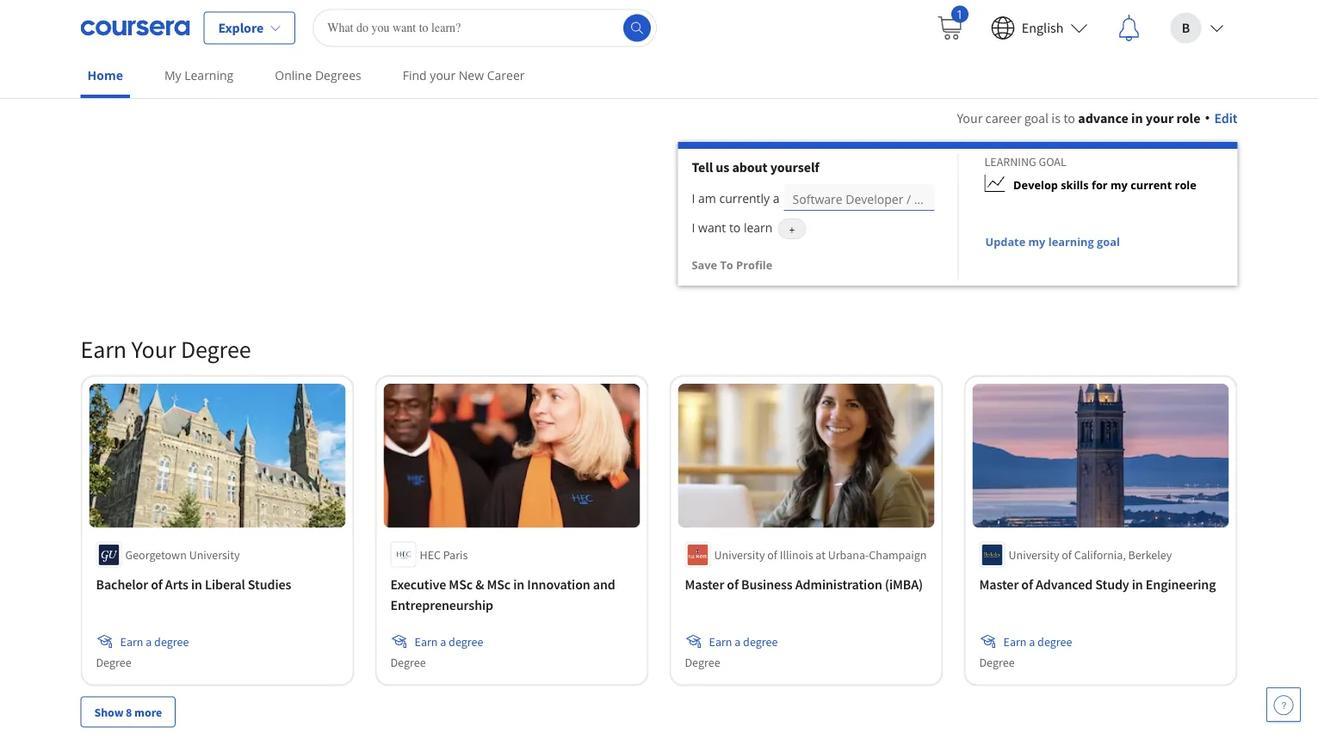 Task type: locate. For each thing, give the bounding box(es) containing it.
your right find at the top left
[[430, 67, 456, 84]]

1 vertical spatial to
[[729, 219, 741, 236]]

help center image
[[1274, 695, 1294, 716]]

to
[[720, 257, 734, 273]]

What do you want to learn? text field
[[313, 9, 657, 47]]

hec paris
[[420, 547, 468, 563]]

i for i want to learn
[[692, 219, 695, 236]]

earn a degree
[[120, 634, 189, 650], [415, 634, 483, 650], [709, 634, 778, 650], [1004, 634, 1072, 650]]

georgetown
[[125, 547, 187, 563]]

university up bachelor of arts in liberal studies link
[[189, 547, 240, 563]]

learning
[[1049, 234, 1094, 249]]

degree down business
[[743, 634, 778, 650]]

3 university from the left
[[1009, 547, 1060, 563]]

save to profile button
[[692, 250, 773, 281]]

0 vertical spatial your
[[957, 109, 983, 127]]

a for executive msc & msc in innovation and entrepreneurship
[[440, 634, 446, 650]]

msc left &
[[449, 577, 473, 594]]

earn a degree down business
[[709, 634, 778, 650]]

online degrees link
[[268, 56, 368, 95]]

to right want on the right
[[729, 219, 741, 236]]

online
[[275, 67, 312, 84]]

2 university from the left
[[714, 547, 765, 563]]

degree for master of advanced study in engineering
[[980, 655, 1015, 671]]

master left business
[[685, 577, 724, 594]]

1 degree from the left
[[154, 634, 189, 650]]

1
[[957, 6, 964, 22]]

earn for bachelor of arts in liberal studies
[[120, 634, 143, 650]]

develop skills for my current role button
[[959, 170, 1197, 201]]

engineer
[[914, 191, 964, 207]]

+
[[789, 223, 795, 237]]

1 earn a degree from the left
[[120, 634, 189, 650]]

georgetown university
[[125, 547, 240, 563]]

0 vertical spatial learning
[[184, 67, 234, 84]]

show 8 more
[[94, 705, 162, 720]]

of left business
[[727, 577, 739, 594]]

2 degree from the left
[[449, 634, 483, 650]]

1 horizontal spatial learning
[[985, 154, 1037, 170]]

earn a degree down entrepreneurship
[[415, 634, 483, 650]]

1 horizontal spatial your
[[1146, 109, 1174, 127]]

degree
[[154, 634, 189, 650], [449, 634, 483, 650], [743, 634, 778, 650], [1038, 634, 1072, 650]]

degree for arts
[[154, 634, 189, 650]]

0 horizontal spatial msc
[[449, 577, 473, 594]]

0 horizontal spatial university
[[189, 547, 240, 563]]

0 vertical spatial your
[[430, 67, 456, 84]]

4 degree from the left
[[1038, 634, 1072, 650]]

earn your degree collection element
[[70, 307, 1248, 740]]

your
[[430, 67, 456, 84], [1146, 109, 1174, 127]]

my right for
[[1111, 177, 1128, 192]]

2 horizontal spatial university
[[1009, 547, 1060, 563]]

of left advanced
[[1022, 577, 1033, 594]]

2 i from the top
[[692, 219, 695, 236]]

paris
[[443, 547, 468, 563]]

0 vertical spatial goal
[[1025, 109, 1049, 127]]

career
[[986, 109, 1022, 127]]

master of business administration (imba) link
[[685, 575, 928, 596]]

1 horizontal spatial msc
[[487, 577, 511, 594]]

master
[[685, 577, 724, 594], [980, 577, 1019, 594]]

1 vertical spatial goal
[[1097, 234, 1120, 249]]

university up business
[[714, 547, 765, 563]]

university up advanced
[[1009, 547, 1060, 563]]

earn a degree down advanced
[[1004, 634, 1072, 650]]

of for california,
[[1062, 547, 1072, 563]]

in right &
[[513, 577, 525, 594]]

liberal
[[205, 577, 245, 594]]

0 vertical spatial to
[[1064, 109, 1076, 127]]

1 vertical spatial your
[[1146, 109, 1174, 127]]

0 horizontal spatial my
[[1029, 234, 1046, 249]]

0 horizontal spatial your
[[430, 67, 456, 84]]

1 vertical spatial your
[[131, 335, 176, 365]]

1 vertical spatial role
[[1175, 177, 1197, 192]]

coursera image
[[81, 14, 190, 42]]

role
[[1177, 109, 1201, 127], [1175, 177, 1197, 192]]

learning up line chart image
[[985, 154, 1037, 170]]

of left arts
[[151, 577, 163, 594]]

my learning link
[[158, 56, 240, 95]]

university
[[189, 547, 240, 563], [714, 547, 765, 563], [1009, 547, 1060, 563]]

edit
[[1215, 109, 1238, 127]]

learning
[[184, 67, 234, 84], [985, 154, 1037, 170]]

my
[[164, 67, 181, 84]]

career
[[487, 67, 525, 84]]

find your new career link
[[396, 56, 532, 95]]

0 vertical spatial my
[[1111, 177, 1128, 192]]

1 horizontal spatial goal
[[1097, 234, 1120, 249]]

currently
[[720, 190, 770, 207]]

role right current
[[1175, 177, 1197, 192]]

your inside find your new career link
[[430, 67, 456, 84]]

degree for executive msc & msc in innovation and entrepreneurship
[[391, 655, 426, 671]]

of left illinois on the bottom right
[[768, 547, 778, 563]]

learning right my
[[184, 67, 234, 84]]

degree down advanced
[[1038, 634, 1072, 650]]

english button
[[977, 0, 1102, 56]]

i am currently a
[[692, 190, 780, 207]]

role left edit dropdown button
[[1177, 109, 1201, 127]]

master for master of business administration (imba)
[[685, 577, 724, 594]]

innovation
[[527, 577, 591, 594]]

msc right &
[[487, 577, 511, 594]]

a
[[773, 190, 780, 207], [146, 634, 152, 650], [440, 634, 446, 650], [735, 634, 741, 650], [1029, 634, 1035, 650]]

your right advance
[[1146, 109, 1174, 127]]

2 earn a degree from the left
[[415, 634, 483, 650]]

to right is
[[1064, 109, 1076, 127]]

arts
[[165, 577, 188, 594]]

1 master from the left
[[685, 577, 724, 594]]

find
[[403, 67, 427, 84]]

of for arts
[[151, 577, 163, 594]]

3 earn a degree from the left
[[709, 634, 778, 650]]

a for bachelor of arts in liberal studies
[[146, 634, 152, 650]]

want
[[698, 219, 726, 236]]

earn your degree main content
[[0, 87, 1318, 740]]

english
[[1022, 19, 1064, 37]]

i
[[692, 190, 695, 207], [692, 219, 695, 236]]

current
[[1131, 177, 1172, 192]]

master inside master of business administration (imba) link
[[685, 577, 724, 594]]

university of illinois at urbana-champaign
[[714, 547, 927, 563]]

in inside executive msc & msc in innovation and entrepreneurship
[[513, 577, 525, 594]]

your inside 'earn your degree' main content
[[1146, 109, 1174, 127]]

0 horizontal spatial goal
[[1025, 109, 1049, 127]]

update my learning goal
[[986, 234, 1120, 249]]

1 horizontal spatial master
[[980, 577, 1019, 594]]

i left am
[[692, 190, 695, 207]]

master inside master of advanced study in engineering link
[[980, 577, 1019, 594]]

&
[[476, 577, 484, 594]]

in right advance
[[1132, 109, 1143, 127]]

about
[[732, 158, 768, 176]]

tell
[[692, 158, 713, 176]]

new
[[459, 67, 484, 84]]

i left want on the right
[[692, 219, 695, 236]]

degree down arts
[[154, 634, 189, 650]]

0 horizontal spatial to
[[729, 219, 741, 236]]

master of advanced study in engineering
[[980, 577, 1216, 594]]

studies
[[248, 577, 291, 594]]

3 degree from the left
[[743, 634, 778, 650]]

university for master of advanced study in engineering
[[1009, 547, 1060, 563]]

1 vertical spatial i
[[692, 219, 695, 236]]

of up advanced
[[1062, 547, 1072, 563]]

bachelor of arts in liberal studies link
[[96, 575, 339, 596]]

in
[[1132, 109, 1143, 127], [191, 577, 202, 594], [513, 577, 525, 594], [1132, 577, 1143, 594]]

update
[[986, 234, 1026, 249]]

0 vertical spatial i
[[692, 190, 695, 207]]

(imba)
[[885, 577, 923, 594]]

in right study
[[1132, 577, 1143, 594]]

at
[[816, 547, 826, 563]]

master left advanced
[[980, 577, 1019, 594]]

goal left is
[[1025, 109, 1049, 127]]

2 master from the left
[[980, 577, 1019, 594]]

earn
[[81, 335, 127, 365], [120, 634, 143, 650], [415, 634, 438, 650], [709, 634, 732, 650], [1004, 634, 1027, 650]]

earn for master of advanced study in engineering
[[1004, 634, 1027, 650]]

msc
[[449, 577, 473, 594], [487, 577, 511, 594]]

1 i from the top
[[692, 190, 695, 207]]

0 horizontal spatial master
[[685, 577, 724, 594]]

line chart image
[[985, 175, 1005, 195]]

master for master of advanced study in engineering
[[980, 577, 1019, 594]]

4 earn a degree from the left
[[1004, 634, 1072, 650]]

goal right learning
[[1097, 234, 1120, 249]]

my right update
[[1029, 234, 1046, 249]]

for
[[1092, 177, 1108, 192]]

earn a degree down arts
[[120, 634, 189, 650]]

1 horizontal spatial university
[[714, 547, 765, 563]]

1 vertical spatial learning
[[985, 154, 1037, 170]]

business
[[742, 577, 793, 594]]

executive
[[391, 577, 446, 594]]

administration
[[796, 577, 883, 594]]

degree
[[181, 335, 251, 365], [96, 655, 131, 671], [391, 655, 426, 671], [685, 655, 720, 671], [980, 655, 1015, 671]]

degree down entrepreneurship
[[449, 634, 483, 650]]

None search field
[[313, 9, 657, 47]]

earn for executive msc & msc in innovation and entrepreneurship
[[415, 634, 438, 650]]

0 horizontal spatial learning
[[184, 67, 234, 84]]

+ button
[[778, 219, 806, 239]]



Task type: describe. For each thing, give the bounding box(es) containing it.
1 link
[[922, 0, 977, 56]]

1 horizontal spatial your
[[957, 109, 983, 127]]

of for advanced
[[1022, 577, 1033, 594]]

university for master of business administration (imba)
[[714, 547, 765, 563]]

my learning
[[164, 67, 234, 84]]

home
[[87, 67, 123, 84]]

develop skills for my current role
[[1014, 177, 1197, 192]]

degree for &
[[449, 634, 483, 650]]

of for illinois
[[768, 547, 778, 563]]

earn for master of business administration (imba)
[[709, 634, 732, 650]]

engineering
[[1146, 577, 1216, 594]]

1 vertical spatial my
[[1029, 234, 1046, 249]]

goal inside button
[[1097, 234, 1120, 249]]

earn a degree for advanced
[[1004, 634, 1072, 650]]

0 vertical spatial role
[[1177, 109, 1201, 127]]

us
[[716, 158, 730, 176]]

executive msc & msc in innovation and entrepreneurship
[[391, 577, 616, 615]]

i want to learn
[[692, 219, 773, 236]]

develop
[[1014, 177, 1058, 192]]

degree for master of business administration (imba)
[[685, 655, 720, 671]]

bachelor of arts in liberal studies
[[96, 577, 291, 594]]

1 university from the left
[[189, 547, 240, 563]]

shopping cart: 1 item element
[[936, 6, 969, 42]]

degree for business
[[743, 634, 778, 650]]

your career goal is to advance in your role
[[957, 109, 1201, 127]]

software developer / engineer
[[793, 191, 964, 207]]

advance
[[1078, 109, 1129, 127]]

berkeley
[[1129, 547, 1172, 563]]

executive msc & msc in innovation and entrepreneurship link
[[391, 575, 633, 616]]

earn your degree
[[81, 335, 251, 365]]

university of california, berkeley
[[1009, 547, 1172, 563]]

find your new career
[[403, 67, 525, 84]]

save to profile
[[692, 257, 773, 273]]

developer
[[846, 191, 904, 207]]

more
[[134, 705, 162, 720]]

master of business administration (imba)
[[685, 577, 923, 594]]

profile
[[736, 257, 773, 273]]

1 msc from the left
[[449, 577, 473, 594]]

entrepreneurship
[[391, 597, 493, 615]]

edit button
[[1206, 108, 1238, 128]]

explore button
[[204, 12, 296, 44]]

0 horizontal spatial your
[[131, 335, 176, 365]]

skills
[[1061, 177, 1089, 192]]

advanced
[[1036, 577, 1093, 594]]

earn a degree for arts
[[120, 634, 189, 650]]

a for master of business administration (imba)
[[735, 634, 741, 650]]

champaign
[[869, 547, 927, 563]]

illinois
[[780, 547, 813, 563]]

am
[[698, 190, 716, 207]]

california,
[[1075, 547, 1126, 563]]

bachelor
[[96, 577, 148, 594]]

in right arts
[[191, 577, 202, 594]]

b
[[1182, 19, 1190, 37]]

home link
[[81, 56, 130, 98]]

is
[[1052, 109, 1061, 127]]

1 horizontal spatial to
[[1064, 109, 1076, 127]]

learning inside 'earn your degree' main content
[[985, 154, 1037, 170]]

2 msc from the left
[[487, 577, 511, 594]]

show 8 more button
[[81, 697, 176, 728]]

i for i am currently a
[[692, 190, 695, 207]]

degree for bachelor of arts in liberal studies
[[96, 655, 131, 671]]

explore
[[218, 19, 264, 37]]

of for business
[[727, 577, 739, 594]]

update my learning goal button
[[959, 226, 1121, 257]]

urbana-
[[828, 547, 869, 563]]

earn a degree for business
[[709, 634, 778, 650]]

goal
[[1039, 154, 1067, 170]]

master of advanced study in engineering link
[[980, 575, 1222, 596]]

a for master of advanced study in engineering
[[1029, 634, 1035, 650]]

tell us about yourself
[[692, 158, 820, 176]]

b button
[[1157, 0, 1238, 56]]

save
[[692, 257, 717, 273]]

8
[[126, 705, 132, 720]]

role inside button
[[1175, 177, 1197, 192]]

learning goal
[[985, 154, 1067, 170]]

degrees
[[315, 67, 361, 84]]

software
[[793, 191, 843, 207]]

and
[[593, 577, 616, 594]]

show
[[94, 705, 124, 720]]

earn a degree for &
[[415, 634, 483, 650]]

learn
[[744, 219, 773, 236]]

online degrees
[[275, 67, 361, 84]]

yourself
[[770, 158, 820, 176]]

degree for advanced
[[1038, 634, 1072, 650]]

hec
[[420, 547, 441, 563]]

/
[[907, 191, 911, 207]]

1 horizontal spatial my
[[1111, 177, 1128, 192]]



Task type: vqa. For each thing, say whether or not it's contained in the screenshot.
the Learning to the bottom
yes



